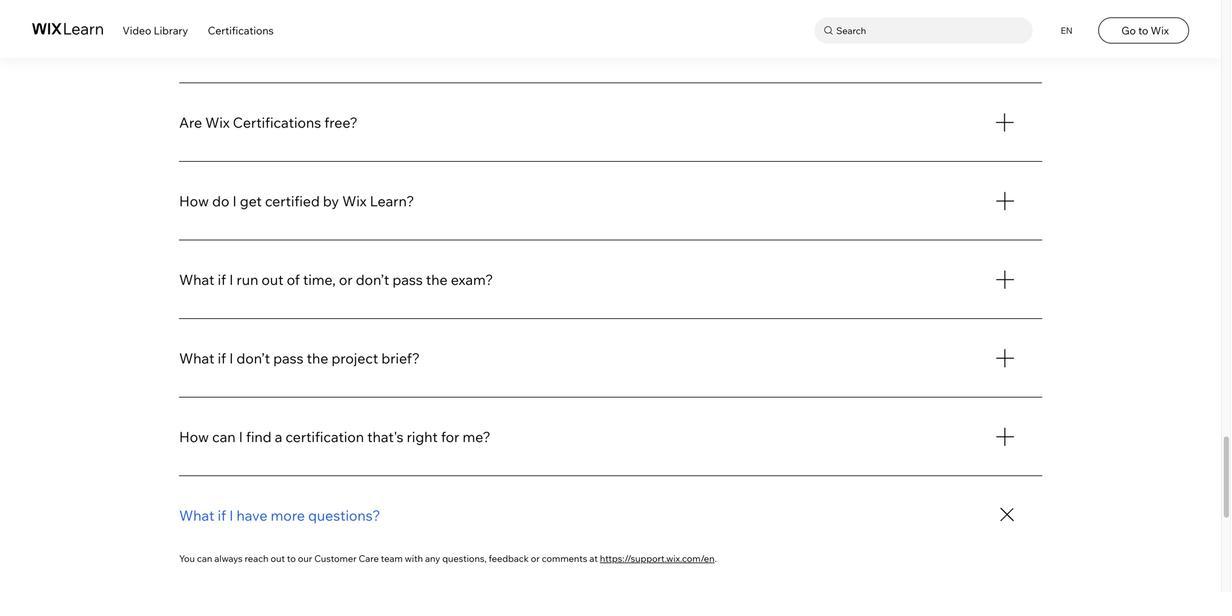 Task type: vqa. For each thing, say whether or not it's contained in the screenshot.
.
yes



Task type: describe. For each thing, give the bounding box(es) containing it.
1 vertical spatial to
[[287, 554, 296, 565]]

go
[[1122, 24, 1136, 37]]

1 vertical spatial pass
[[273, 350, 304, 368]]

any
[[425, 554, 440, 565]]

what for what if i don't pass the project brief?
[[179, 350, 215, 368]]

Search text field
[[833, 22, 1030, 39]]

https://support.wix.com/en
[[600, 554, 715, 565]]

how can i find a certification that's right for me?
[[179, 429, 491, 446]]

en
[[1061, 25, 1073, 36]]

questions?
[[308, 507, 381, 525]]

find
[[246, 429, 272, 446]]

exam?
[[451, 271, 493, 289]]

always
[[214, 554, 243, 565]]

our
[[298, 554, 312, 565]]

are wix certifications free?
[[179, 114, 358, 132]]

feedback
[[489, 554, 529, 565]]

out for run
[[262, 271, 284, 289]]

i for have
[[229, 507, 233, 525]]

0 vertical spatial to
[[1139, 24, 1149, 37]]

certification
[[286, 429, 364, 446]]

.
[[715, 554, 717, 565]]

0 vertical spatial the
[[426, 271, 448, 289]]

with
[[405, 554, 423, 565]]

how for how do i get certified by wix learn?
[[179, 193, 209, 210]]

comments
[[542, 554, 588, 565]]

out for reach
[[271, 554, 285, 565]]

reach
[[245, 554, 269, 565]]

are
[[179, 114, 202, 132]]

what if i run out of time, or don't pass the exam?
[[179, 271, 493, 289]]

1 vertical spatial wix
[[205, 114, 230, 132]]

2 vertical spatial wix
[[342, 193, 367, 210]]

a
[[275, 429, 282, 446]]

1 horizontal spatial don't
[[356, 271, 389, 289]]

care
[[359, 554, 379, 565]]

me?
[[463, 429, 491, 446]]

i for find
[[239, 429, 243, 446]]

en button
[[1053, 17, 1079, 44]]

project
[[332, 350, 378, 368]]

0 vertical spatial pass
[[393, 271, 423, 289]]

more
[[271, 507, 305, 525]]

1 vertical spatial don't
[[237, 350, 270, 368]]

do
[[212, 193, 229, 210]]

go to wix
[[1122, 24, 1169, 37]]

you can always reach out to our customer care team with any questions, feedback or comments at https://support.wix.com/en .
[[179, 554, 717, 565]]



Task type: locate. For each thing, give the bounding box(es) containing it.
video
[[123, 24, 151, 37]]

video library
[[123, 24, 188, 37]]

at
[[590, 554, 598, 565]]

1 horizontal spatial the
[[426, 271, 448, 289]]

brief?
[[382, 350, 420, 368]]

customer
[[314, 554, 357, 565]]

wix right by
[[342, 193, 367, 210]]

or right time,
[[339, 271, 353, 289]]

that's
[[367, 429, 404, 446]]

you
[[179, 554, 195, 565]]

1 vertical spatial if
[[218, 350, 226, 368]]

0 vertical spatial out
[[262, 271, 284, 289]]

can right you
[[197, 554, 212, 565]]

wix
[[1151, 24, 1169, 37], [205, 114, 230, 132], [342, 193, 367, 210]]

free?
[[324, 114, 358, 132]]

0 horizontal spatial to
[[287, 554, 296, 565]]

2 how from the top
[[179, 429, 209, 446]]

1 horizontal spatial to
[[1139, 24, 1149, 37]]

can for you
[[197, 554, 212, 565]]

0 horizontal spatial don't
[[237, 350, 270, 368]]

0 vertical spatial certifications
[[208, 24, 274, 37]]

can for how
[[212, 429, 236, 446]]

how do i get certified by wix learn?
[[179, 193, 414, 210]]

what if i don't pass the project brief?
[[179, 350, 420, 368]]

0 horizontal spatial or
[[339, 271, 353, 289]]

can left find
[[212, 429, 236, 446]]

1 horizontal spatial or
[[531, 554, 540, 565]]

0 horizontal spatial wix
[[205, 114, 230, 132]]

by
[[323, 193, 339, 210]]

how left find
[[179, 429, 209, 446]]

1 vertical spatial the
[[307, 350, 329, 368]]

get
[[240, 193, 262, 210]]

1 vertical spatial what
[[179, 350, 215, 368]]

wix right are
[[205, 114, 230, 132]]

0 horizontal spatial pass
[[273, 350, 304, 368]]

1 if from the top
[[218, 271, 226, 289]]

certified
[[265, 193, 320, 210]]

2 vertical spatial if
[[218, 507, 226, 525]]

1 horizontal spatial pass
[[393, 271, 423, 289]]

0 vertical spatial how
[[179, 193, 209, 210]]

1 what from the top
[[179, 271, 215, 289]]

1 vertical spatial how
[[179, 429, 209, 446]]

menu bar containing video library
[[0, 0, 1222, 58]]

i for run
[[229, 271, 233, 289]]

to left our
[[287, 554, 296, 565]]

what for what if i have more questions?
[[179, 507, 215, 525]]

of
[[287, 271, 300, 289]]

what if i have more questions?
[[179, 507, 381, 525]]

i for get
[[233, 193, 237, 210]]

out left of
[[262, 271, 284, 289]]

wix right the "go"
[[1151, 24, 1169, 37]]

for
[[441, 429, 460, 446]]

3 if from the top
[[218, 507, 226, 525]]

video library link
[[123, 24, 188, 37]]

the
[[426, 271, 448, 289], [307, 350, 329, 368]]

what
[[179, 271, 215, 289], [179, 350, 215, 368], [179, 507, 215, 525]]

if for have
[[218, 507, 226, 525]]

if for don't
[[218, 350, 226, 368]]

1 how from the top
[[179, 193, 209, 210]]

have
[[237, 507, 268, 525]]

or
[[339, 271, 353, 289], [531, 554, 540, 565]]

go to wix link
[[1099, 17, 1190, 44]]

2 horizontal spatial wix
[[1151, 24, 1169, 37]]

1 vertical spatial or
[[531, 554, 540, 565]]

out
[[262, 271, 284, 289], [271, 554, 285, 565]]

0 vertical spatial don't
[[356, 271, 389, 289]]

questions,
[[442, 554, 487, 565]]

2 vertical spatial what
[[179, 507, 215, 525]]

the left project on the bottom left
[[307, 350, 329, 368]]

run
[[237, 271, 258, 289]]

menu bar
[[0, 0, 1222, 58]]

2 what from the top
[[179, 350, 215, 368]]

0 vertical spatial or
[[339, 271, 353, 289]]

learn?
[[370, 193, 414, 210]]

0 vertical spatial what
[[179, 271, 215, 289]]

the left exam?
[[426, 271, 448, 289]]

0 vertical spatial if
[[218, 271, 226, 289]]

i for don't
[[229, 350, 233, 368]]

how left do on the top left
[[179, 193, 209, 210]]

how
[[179, 193, 209, 210], [179, 429, 209, 446]]

out right reach
[[271, 554, 285, 565]]

team
[[381, 554, 403, 565]]

what for what if i run out of time, or don't pass the exam?
[[179, 271, 215, 289]]

right
[[407, 429, 438, 446]]

certifications
[[208, 24, 274, 37], [233, 114, 321, 132]]

0 vertical spatial can
[[212, 429, 236, 446]]

1 vertical spatial certifications
[[233, 114, 321, 132]]

certifications link
[[208, 24, 274, 37]]

don't
[[356, 271, 389, 289], [237, 350, 270, 368]]

0 vertical spatial wix
[[1151, 24, 1169, 37]]

pass
[[393, 271, 423, 289], [273, 350, 304, 368]]

2 if from the top
[[218, 350, 226, 368]]

to right the "go"
[[1139, 24, 1149, 37]]

3 what from the top
[[179, 507, 215, 525]]

0 horizontal spatial the
[[307, 350, 329, 368]]

how for how can i find a certification that's right for me?
[[179, 429, 209, 446]]

or right feedback at the bottom left of page
[[531, 554, 540, 565]]

if for run
[[218, 271, 226, 289]]

if
[[218, 271, 226, 289], [218, 350, 226, 368], [218, 507, 226, 525]]

can
[[212, 429, 236, 446], [197, 554, 212, 565]]

1 vertical spatial can
[[197, 554, 212, 565]]

library
[[154, 24, 188, 37]]

1 vertical spatial out
[[271, 554, 285, 565]]

i
[[233, 193, 237, 210], [229, 271, 233, 289], [229, 350, 233, 368], [239, 429, 243, 446], [229, 507, 233, 525]]

1 horizontal spatial wix
[[342, 193, 367, 210]]

time,
[[303, 271, 336, 289]]

to
[[1139, 24, 1149, 37], [287, 554, 296, 565]]

https://support.wix.com/en link
[[600, 554, 715, 565]]



